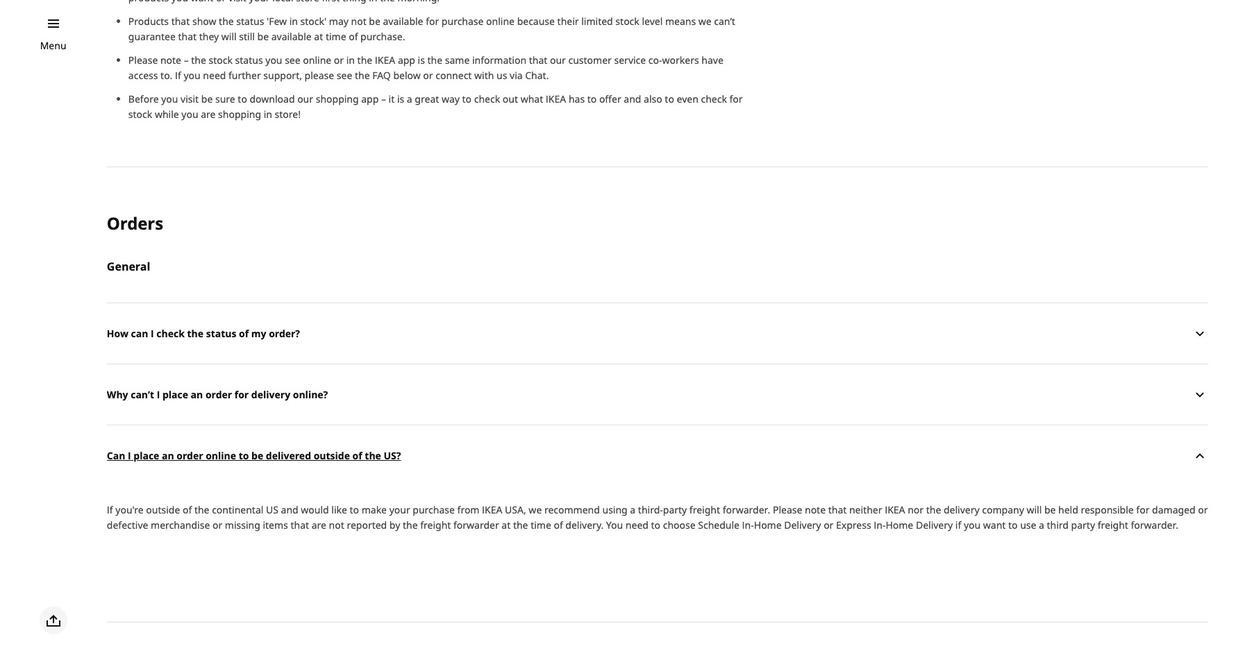 Task type: describe. For each thing, give the bounding box(es) containing it.
to.
[[160, 69, 172, 82]]

service
[[614, 54, 646, 67]]

below
[[393, 69, 421, 82]]

held
[[1058, 504, 1078, 517]]

will inside if you're outside of the continental us and would like to make your purchase from ikea usa, we recommend using a third-party freight forwarder. please note that neither ikea nor the delivery company will be held responsible for damaged or defective merchandise or missing items that are not reported by the freight forwarder at the time of delivery. you need to choose schedule in-home delivery or express in-home delivery if you want to use a third party freight forwarder.
[[1027, 504, 1042, 517]]

delivery.
[[566, 519, 604, 532]]

0 vertical spatial shopping
[[316, 93, 359, 106]]

1 vertical spatial place
[[134, 449, 159, 462]]

stock inside products that show the status 'few in stock' may not be available for purchase online because their limited stock level means we can't guarantee that they will still be available at time of purchase.
[[616, 15, 639, 28]]

make
[[362, 504, 387, 517]]

0 vertical spatial order
[[206, 388, 232, 401]]

because
[[517, 15, 555, 28]]

or right 'below'
[[423, 69, 433, 82]]

you inside if you're outside of the continental us and would like to make your purchase from ikea usa, we recommend using a third-party freight forwarder. please note that neither ikea nor the delivery company will be held responsible for damaged or defective merchandise or missing items that are not reported by the freight forwarder at the time of delivery. you need to choose schedule in-home delivery or express in-home delivery if you want to use a third party freight forwarder.
[[964, 519, 981, 532]]

of down recommend
[[554, 519, 563, 532]]

us
[[497, 69, 507, 82]]

general
[[107, 259, 150, 274]]

1 delivery from the left
[[784, 519, 821, 532]]

that up express
[[828, 504, 847, 517]]

if
[[955, 519, 961, 532]]

1 horizontal spatial freight
[[690, 504, 720, 517]]

workers
[[662, 54, 699, 67]]

with
[[474, 69, 494, 82]]

how can i check the status of my order?
[[107, 327, 300, 340]]

you up visit
[[184, 69, 201, 82]]

that left show
[[171, 15, 190, 28]]

purchase for your
[[413, 504, 455, 517]]

time inside products that show the status 'few in stock' may not be available for purchase online because their limited stock level means we can't guarantee that they will still be available at time of purchase.
[[326, 30, 346, 43]]

defective
[[107, 519, 148, 532]]

the right nor
[[926, 504, 941, 517]]

1 vertical spatial a
[[630, 504, 636, 517]]

products that show the status 'few in stock' may not be available for purchase online because their limited stock level means we can't guarantee that they will still be available at time of purchase.
[[128, 15, 735, 43]]

can i place an order online to be delivered outside of the us?
[[107, 449, 401, 462]]

also
[[644, 93, 662, 106]]

before
[[128, 93, 159, 106]]

use
[[1020, 519, 1036, 532]]

0 horizontal spatial freight
[[420, 519, 451, 532]]

please
[[305, 69, 334, 82]]

neither
[[849, 504, 882, 517]]

need inside please note – the stock status you see online or in the ikea app is the same information that our customer service co-workers have access to. if you need further support, please see the faq below or connect with us via chat.
[[203, 69, 226, 82]]

online inside dropdown button
[[206, 449, 236, 462]]

the up faq
[[357, 54, 372, 67]]

your
[[389, 504, 410, 517]]

while
[[155, 108, 179, 121]]

1 vertical spatial order
[[177, 449, 203, 462]]

are inside if you're outside of the continental us and would like to make your purchase from ikea usa, we recommend using a third-party freight forwarder. please note that neither ikea nor the delivery company will be held responsible for damaged or defective merchandise or missing items that are not reported by the freight forwarder at the time of delivery. you need to choose schedule in-home delivery or express in-home delivery if you want to use a third party freight forwarder.
[[312, 519, 326, 532]]

please note – the stock status you see online or in the ikea app is the same information that our customer service co-workers have access to. if you need further support, please see the faq below or connect with us via chat.
[[128, 54, 724, 82]]

damaged
[[1152, 504, 1196, 517]]

or right damaged
[[1198, 504, 1208, 517]]

at inside products that show the status 'few in stock' may not be available for purchase online because their limited stock level means we can't guarantee that they will still be available at time of purchase.
[[314, 30, 323, 43]]

1 home from the left
[[754, 519, 782, 532]]

and inside before you visit be sure to download our shopping app – it is a great way to check out what ikea has to offer and also to even check for stock while you are shopping in store!
[[624, 93, 641, 106]]

offer
[[599, 93, 621, 106]]

outside inside if you're outside of the continental us and would like to make your purchase from ikea usa, we recommend using a third-party freight forwarder. please note that neither ikea nor the delivery company will be held responsible for damaged or defective merchandise or missing items that are not reported by the freight forwarder at the time of delivery. you need to choose schedule in-home delivery or express in-home delivery if you want to use a third party freight forwarder.
[[146, 504, 180, 517]]

need inside if you're outside of the continental us and would like to make your purchase from ikea usa, we recommend using a third-party freight forwarder. please note that neither ikea nor the delivery company will be held responsible for damaged or defective merchandise or missing items that are not reported by the freight forwarder at the time of delivery. you need to choose schedule in-home delivery or express in-home delivery if you want to use a third party freight forwarder.
[[626, 519, 649, 532]]

third-
[[638, 504, 663, 517]]

express
[[836, 519, 871, 532]]

orders
[[107, 212, 163, 235]]

co-
[[649, 54, 662, 67]]

can i place an order online to be delivered outside of the us? button
[[107, 425, 1208, 486]]

in inside products that show the status 'few in stock' may not be available for purchase online because their limited stock level means we can't guarantee that they will still be available at time of purchase.
[[289, 15, 298, 28]]

that down would
[[291, 519, 309, 532]]

merchandise
[[151, 519, 210, 532]]

– inside before you visit be sure to download our shopping app – it is a great way to check out what ikea has to offer and also to even check for stock while you are shopping in store!
[[381, 93, 386, 106]]

even
[[677, 93, 699, 106]]

status inside products that show the status 'few in stock' may not be available for purchase online because their limited stock level means we can't guarantee that they will still be available at time of purchase.
[[236, 15, 264, 28]]

the down the usa,
[[513, 519, 528, 532]]

why can't i place an order for delivery online? button
[[107, 364, 1208, 425]]

that left they
[[178, 30, 197, 43]]

reported
[[347, 519, 387, 532]]

ikea inside please note – the stock status you see online or in the ikea app is the same information that our customer service co-workers have access to. if you need further support, please see the faq below or connect with us via chat.
[[375, 54, 395, 67]]

or up please
[[334, 54, 344, 67]]

note inside please note – the stock status you see online or in the ikea app is the same information that our customer service co-workers have access to. if you need further support, please see the faq below or connect with us via chat.
[[160, 54, 181, 67]]

like
[[331, 504, 347, 517]]

if you're outside of the continental us and would like to make your purchase from ikea usa, we recommend using a third-party freight forwarder. please note that neither ikea nor the delivery company will be held responsible for damaged or defective merchandise or missing items that are not reported by the freight forwarder at the time of delivery. you need to choose schedule in-home delivery or express in-home delivery if you want to use a third party freight forwarder.
[[107, 504, 1208, 532]]

download
[[250, 93, 295, 106]]

online inside please note – the stock status you see online or in the ikea app is the same information that our customer service co-workers have access to. if you need further support, please see the faq below or connect with us via chat.
[[303, 54, 331, 67]]

rotate 180 image
[[1192, 448, 1208, 464]]

of up merchandise
[[183, 504, 192, 517]]

order?
[[269, 327, 300, 340]]

us?
[[384, 449, 401, 462]]

may
[[329, 15, 349, 28]]

what
[[521, 93, 543, 106]]

continental
[[212, 504, 263, 517]]

have
[[702, 54, 724, 67]]

would
[[301, 504, 329, 517]]

forwarder
[[453, 519, 499, 532]]

ikea left nor
[[885, 504, 905, 517]]

to left use
[[1008, 519, 1018, 532]]

customer
[[568, 54, 612, 67]]

it
[[389, 93, 395, 106]]

want
[[983, 519, 1006, 532]]

recommend
[[544, 504, 600, 517]]

is inside before you visit be sure to download our shopping app – it is a great way to check out what ikea has to offer and also to even check for stock while you are shopping in store!
[[397, 93, 404, 106]]

the left faq
[[355, 69, 370, 82]]

stock'
[[300, 15, 327, 28]]

using
[[602, 504, 628, 517]]

items
[[263, 519, 288, 532]]

to right also
[[665, 93, 674, 106]]

responsible
[[1081, 504, 1134, 517]]

1 horizontal spatial check
[[474, 93, 500, 106]]

third
[[1047, 519, 1069, 532]]

missing
[[225, 519, 260, 532]]

i for check
[[151, 327, 154, 340]]

1 in- from the left
[[742, 519, 754, 532]]

1 vertical spatial an
[[162, 449, 174, 462]]

via
[[510, 69, 523, 82]]

before you visit be sure to download our shopping app – it is a great way to check out what ikea has to offer and also to even check for stock while you are shopping in store!
[[128, 93, 743, 121]]

guarantee
[[128, 30, 176, 43]]

can
[[107, 449, 125, 462]]

2 in- from the left
[[874, 519, 886, 532]]

way
[[442, 93, 460, 106]]

to down third-
[[651, 519, 661, 532]]

if inside if you're outside of the continental us and would like to make your purchase from ikea usa, we recommend using a third-party freight forwarder. please note that neither ikea nor the delivery company will be held responsible for damaged or defective merchandise or missing items that are not reported by the freight forwarder at the time of delivery. you need to choose schedule in-home delivery or express in-home delivery if you want to use a third party freight forwarder.
[[107, 504, 113, 517]]

1 vertical spatial shopping
[[218, 108, 261, 121]]

purchase for for
[[442, 15, 484, 28]]

level
[[642, 15, 663, 28]]

to right has
[[587, 93, 597, 106]]

limited
[[581, 15, 613, 28]]

company
[[982, 504, 1024, 517]]

please inside please note – the stock status you see online or in the ikea app is the same information that our customer service co-workers have access to. if you need further support, please see the faq below or connect with us via chat.
[[128, 54, 158, 67]]

0 horizontal spatial see
[[285, 54, 300, 67]]

same
[[445, 54, 470, 67]]

for inside dropdown button
[[235, 388, 249, 401]]

2 vertical spatial a
[[1039, 519, 1044, 532]]

further
[[229, 69, 261, 82]]

you're
[[115, 504, 144, 517]]

1 horizontal spatial forwarder.
[[1131, 519, 1179, 532]]

has
[[569, 93, 585, 106]]

usa,
[[505, 504, 526, 517]]

my
[[251, 327, 266, 340]]

you up support,
[[265, 54, 282, 67]]

1 vertical spatial available
[[271, 30, 312, 43]]

please inside if you're outside of the continental us and would like to make your purchase from ikea usa, we recommend using a third-party freight forwarder. please note that neither ikea nor the delivery company will be held responsible for damaged or defective merchandise or missing items that are not reported by the freight forwarder at the time of delivery. you need to choose schedule in-home delivery or express in-home delivery if you want to use a third party freight forwarder.
[[773, 504, 802, 517]]

check inside the how can i check the status of my order? dropdown button
[[156, 327, 185, 340]]

means
[[665, 15, 696, 28]]

the right by
[[403, 519, 418, 532]]

for inside before you visit be sure to download our shopping app – it is a great way to check out what ikea has to offer and also to even check for stock while you are shopping in store!
[[730, 93, 743, 106]]

in inside please note – the stock status you see online or in the ikea app is the same information that our customer service co-workers have access to. if you need further support, please see the faq below or connect with us via chat.
[[346, 54, 355, 67]]

2 home from the left
[[886, 519, 913, 532]]

great
[[415, 93, 439, 106]]

of inside products that show the status 'few in stock' may not be available for purchase online because their limited stock level means we can't guarantee that they will still be available at time of purchase.
[[349, 30, 358, 43]]



Task type: vqa. For each thing, say whether or not it's contained in the screenshot.
the leftmost outside
yes



Task type: locate. For each thing, give the bounding box(es) containing it.
0 horizontal spatial please
[[128, 54, 158, 67]]

1 horizontal spatial need
[[626, 519, 649, 532]]

outside up merchandise
[[146, 504, 180, 517]]

how
[[107, 327, 128, 340]]

note
[[160, 54, 181, 67], [805, 504, 826, 517]]

'few
[[267, 15, 287, 28]]

home
[[754, 519, 782, 532], [886, 519, 913, 532]]

1 vertical spatial our
[[297, 93, 313, 106]]

place right why
[[162, 388, 188, 401]]

in inside before you visit be sure to download our shopping app – it is a great way to check out what ikea has to offer and also to even check for stock while you are shopping in store!
[[264, 108, 272, 121]]

time inside if you're outside of the continental us and would like to make your purchase from ikea usa, we recommend using a third-party freight forwarder. please note that neither ikea nor the delivery company will be held responsible for damaged or defective merchandise or missing items that are not reported by the freight forwarder at the time of delivery. you need to choose schedule in-home delivery or express in-home delivery if you want to use a third party freight forwarder.
[[531, 519, 551, 532]]

1 horizontal spatial note
[[805, 504, 826, 517]]

0 horizontal spatial stock
[[128, 108, 152, 121]]

check right even at the right
[[701, 93, 727, 106]]

purchase
[[442, 15, 484, 28], [413, 504, 455, 517]]

1 horizontal spatial time
[[531, 519, 551, 532]]

our left customer in the top left of the page
[[550, 54, 566, 67]]

not inside if you're outside of the continental us and would like to make your purchase from ikea usa, we recommend using a third-party freight forwarder. please note that neither ikea nor the delivery company will be held responsible for damaged or defective merchandise or missing items that are not reported by the freight forwarder at the time of delivery. you need to choose schedule in-home delivery or express in-home delivery if you want to use a third party freight forwarder.
[[329, 519, 344, 532]]

is up 'below'
[[418, 54, 425, 67]]

1 vertical spatial outside
[[146, 504, 180, 517]]

0 vertical spatial can't
[[714, 15, 735, 28]]

shopping down sure
[[218, 108, 261, 121]]

1 horizontal spatial –
[[381, 93, 386, 106]]

at down the usa,
[[502, 519, 511, 532]]

status up further
[[235, 54, 263, 67]]

1 horizontal spatial not
[[351, 15, 366, 28]]

0 horizontal spatial delivery
[[251, 388, 290, 401]]

to right like
[[350, 504, 359, 517]]

for
[[426, 15, 439, 28], [730, 93, 743, 106], [235, 388, 249, 401], [1136, 504, 1150, 517]]

1 horizontal spatial delivery
[[916, 519, 953, 532]]

available down 'few on the top
[[271, 30, 312, 43]]

order
[[206, 388, 232, 401], [177, 449, 203, 462]]

0 horizontal spatial not
[[329, 519, 344, 532]]

shopping
[[316, 93, 359, 106], [218, 108, 261, 121]]

the
[[219, 15, 234, 28], [191, 54, 206, 67], [357, 54, 372, 67], [427, 54, 442, 67], [355, 69, 370, 82], [187, 327, 204, 340], [365, 449, 381, 462], [194, 504, 209, 517], [926, 504, 941, 517], [403, 519, 418, 532], [513, 519, 528, 532]]

the left the us?
[[365, 449, 381, 462]]

2 vertical spatial in
[[264, 108, 272, 121]]

0 horizontal spatial and
[[281, 504, 298, 517]]

online up please
[[303, 54, 331, 67]]

you
[[606, 519, 623, 532]]

will left still
[[221, 30, 237, 43]]

stock
[[616, 15, 639, 28], [209, 54, 233, 67], [128, 108, 152, 121]]

not
[[351, 15, 366, 28], [329, 519, 344, 532]]

visit
[[181, 93, 199, 106]]

i
[[151, 327, 154, 340], [157, 388, 160, 401], [128, 449, 131, 462]]

in- right the "schedule"
[[742, 519, 754, 532]]

a right use
[[1039, 519, 1044, 532]]

1 vertical spatial status
[[235, 54, 263, 67]]

an right can
[[162, 449, 174, 462]]

their
[[557, 15, 579, 28]]

sure
[[215, 93, 235, 106]]

time down recommend
[[531, 519, 551, 532]]

ikea
[[375, 54, 395, 67], [546, 93, 566, 106], [482, 504, 502, 517], [885, 504, 905, 517]]

at down the "stock'"
[[314, 30, 323, 43]]

you up while
[[161, 93, 178, 106]]

1 horizontal spatial an
[[191, 388, 203, 401]]

we right the usa,
[[529, 504, 542, 517]]

online up continental
[[206, 449, 236, 462]]

1 vertical spatial i
[[157, 388, 160, 401]]

freight left forwarder
[[420, 519, 451, 532]]

1 horizontal spatial please
[[773, 504, 802, 517]]

be up third
[[1044, 504, 1056, 517]]

for left damaged
[[1136, 504, 1150, 517]]

stock down they
[[209, 54, 233, 67]]

to right way
[[462, 93, 472, 106]]

why can't i place an order for delivery online?
[[107, 388, 328, 401]]

our
[[550, 54, 566, 67], [297, 93, 313, 106]]

status for of
[[206, 327, 236, 340]]

be
[[369, 15, 380, 28], [257, 30, 269, 43], [201, 93, 213, 106], [251, 449, 263, 462], [1044, 504, 1056, 517]]

1 vertical spatial delivery
[[944, 504, 980, 517]]

for inside if you're outside of the continental us and would like to make your purchase from ikea usa, we recommend using a third-party freight forwarder. please note that neither ikea nor the delivery company will be held responsible for damaged or defective merchandise or missing items that are not reported by the freight forwarder at the time of delivery. you need to choose schedule in-home delivery or express in-home delivery if you want to use a third party freight forwarder.
[[1136, 504, 1150, 517]]

if left the you're in the bottom of the page
[[107, 504, 113, 517]]

0 vertical spatial place
[[162, 388, 188, 401]]

0 vertical spatial app
[[398, 54, 415, 67]]

place right can
[[134, 449, 159, 462]]

2 horizontal spatial check
[[701, 93, 727, 106]]

note inside if you're outside of the continental us and would like to make your purchase from ikea usa, we recommend using a third-party freight forwarder. please note that neither ikea nor the delivery company will be held responsible for damaged or defective merchandise or missing items that are not reported by the freight forwarder at the time of delivery. you need to choose schedule in-home delivery or express in-home delivery if you want to use a third party freight forwarder.
[[805, 504, 826, 517]]

delivery inside dropdown button
[[251, 388, 290, 401]]

1 horizontal spatial a
[[630, 504, 636, 517]]

ikea up faq
[[375, 54, 395, 67]]

1 horizontal spatial in-
[[874, 519, 886, 532]]

access
[[128, 69, 158, 82]]

i for place
[[157, 388, 160, 401]]

to
[[238, 93, 247, 106], [462, 93, 472, 106], [587, 93, 597, 106], [665, 93, 674, 106], [239, 449, 249, 462], [350, 504, 359, 517], [651, 519, 661, 532], [1008, 519, 1018, 532]]

can
[[131, 327, 148, 340]]

1 horizontal spatial see
[[337, 69, 352, 82]]

to inside dropdown button
[[239, 449, 249, 462]]

0 vertical spatial our
[[550, 54, 566, 67]]

1 vertical spatial at
[[502, 519, 511, 532]]

0 vertical spatial not
[[351, 15, 366, 28]]

forwarder. down damaged
[[1131, 519, 1179, 532]]

to right sure
[[238, 93, 247, 106]]

app inside please note – the stock status you see online or in the ikea app is the same information that our customer service co-workers have access to. if you need further support, please see the faq below or connect with us via chat.
[[398, 54, 415, 67]]

ikea left has
[[546, 93, 566, 106]]

0 vertical spatial is
[[418, 54, 425, 67]]

be right visit
[[201, 93, 213, 106]]

available up purchase. on the left of page
[[383, 15, 423, 28]]

1 vertical spatial –
[[381, 93, 386, 106]]

1 vertical spatial please
[[773, 504, 802, 517]]

– left it
[[381, 93, 386, 106]]

1 horizontal spatial delivery
[[944, 504, 980, 517]]

need up sure
[[203, 69, 226, 82]]

online?
[[293, 388, 328, 401]]

home right the "schedule"
[[754, 519, 782, 532]]

0 horizontal spatial if
[[107, 504, 113, 517]]

order down why can't i place an order for delivery online? at bottom left
[[177, 449, 203, 462]]

see up support,
[[285, 54, 300, 67]]

1 vertical spatial party
[[1071, 519, 1095, 532]]

that
[[171, 15, 190, 28], [178, 30, 197, 43], [529, 54, 547, 67], [828, 504, 847, 517], [291, 519, 309, 532]]

can't up "have"
[[714, 15, 735, 28]]

can't inside dropdown button
[[131, 388, 154, 401]]

1 horizontal spatial in
[[289, 15, 298, 28]]

2 horizontal spatial in
[[346, 54, 355, 67]]

we right means
[[698, 15, 712, 28]]

of
[[349, 30, 358, 43], [239, 327, 249, 340], [353, 449, 362, 462], [183, 504, 192, 517], [554, 519, 563, 532]]

– inside please note – the stock status you see online or in the ikea app is the same information that our customer service co-workers have access to. if you need further support, please see the faq below or connect with us via chat.
[[184, 54, 189, 67]]

products
[[128, 15, 169, 28]]

0 horizontal spatial will
[[221, 30, 237, 43]]

stock inside before you visit be sure to download our shopping app – it is a great way to check out what ikea has to offer and also to even check for stock while you are shopping in store!
[[128, 108, 152, 121]]

are inside before you visit be sure to download our shopping app – it is a great way to check out what ikea has to offer and also to even check for stock while you are shopping in store!
[[201, 108, 216, 121]]

us
[[266, 504, 278, 517]]

1 horizontal spatial available
[[383, 15, 423, 28]]

delivery left online?
[[251, 388, 290, 401]]

or left missing
[[212, 519, 222, 532]]

and right us
[[281, 504, 298, 517]]

or left express
[[824, 519, 834, 532]]

0 vertical spatial see
[[285, 54, 300, 67]]

0 horizontal spatial note
[[160, 54, 181, 67]]

purchase right your at the bottom of the page
[[413, 504, 455, 517]]

2 delivery from the left
[[916, 519, 953, 532]]

support,
[[263, 69, 302, 82]]

menu button
[[40, 38, 66, 53]]

0 horizontal spatial outside
[[146, 504, 180, 517]]

1 vertical spatial app
[[361, 93, 379, 106]]

1 horizontal spatial order
[[206, 388, 232, 401]]

delivery inside if you're outside of the continental us and would like to make your purchase from ikea usa, we recommend using a third-party freight forwarder. please note that neither ikea nor the delivery company will be held responsible for damaged or defective merchandise or missing items that are not reported by the freight forwarder at the time of delivery. you need to choose schedule in-home delivery or express in-home delivery if you want to use a third party freight forwarder.
[[944, 504, 980, 517]]

of left my
[[239, 327, 249, 340]]

if inside please note – the stock status you see online or in the ikea app is the same information that our customer service co-workers have access to. if you need further support, please see the faq below or connect with us via chat.
[[175, 69, 181, 82]]

the inside products that show the status 'few in stock' may not be available for purchase online because their limited stock level means we can't guarantee that they will still be available at time of purchase.
[[219, 15, 234, 28]]

1 vertical spatial will
[[1027, 504, 1042, 517]]

of left the us?
[[353, 449, 362, 462]]

1 horizontal spatial home
[[886, 519, 913, 532]]

please
[[128, 54, 158, 67], [773, 504, 802, 517]]

1 vertical spatial in
[[346, 54, 355, 67]]

how can i check the status of my order? button
[[107, 303, 1208, 364]]

ikea inside before you visit be sure to download our shopping app – it is a great way to check out what ikea has to offer and also to even check for stock while you are shopping in store!
[[546, 93, 566, 106]]

can't inside products that show the status 'few in stock' may not be available for purchase online because their limited stock level means we can't guarantee that they will still be available at time of purchase.
[[714, 15, 735, 28]]

0 horizontal spatial available
[[271, 30, 312, 43]]

is inside please note – the stock status you see online or in the ikea app is the same information that our customer service co-workers have access to. if you need further support, please see the faq below or connect with us via chat.
[[418, 54, 425, 67]]

be right still
[[257, 30, 269, 43]]

a left third-
[[630, 504, 636, 517]]

chat.
[[525, 69, 549, 82]]

0 horizontal spatial in-
[[742, 519, 754, 532]]

be inside dropdown button
[[251, 449, 263, 462]]

i inside the can i place an order online to be delivered outside of the us? dropdown button
[[128, 449, 131, 462]]

shopping down please
[[316, 93, 359, 106]]

1 horizontal spatial our
[[550, 54, 566, 67]]

purchase inside products that show the status 'few in stock' may not be available for purchase online because their limited stock level means we can't guarantee that they will still be available at time of purchase.
[[442, 15, 484, 28]]

1 horizontal spatial app
[[398, 54, 415, 67]]

in- down neither
[[874, 519, 886, 532]]

purchase up same
[[442, 15, 484, 28]]

1 horizontal spatial will
[[1027, 504, 1042, 517]]

app
[[398, 54, 415, 67], [361, 93, 379, 106]]

0 vertical spatial an
[[191, 388, 203, 401]]

our up the store!
[[297, 93, 313, 106]]

1 vertical spatial and
[[281, 504, 298, 517]]

0 vertical spatial are
[[201, 108, 216, 121]]

0 vertical spatial outside
[[314, 449, 350, 462]]

status inside please note – the stock status you see online or in the ikea app is the same information that our customer service co-workers have access to. if you need further support, please see the faq below or connect with us via chat.
[[235, 54, 263, 67]]

1 horizontal spatial place
[[162, 388, 188, 401]]

will up use
[[1027, 504, 1042, 517]]

online left because
[[486, 15, 515, 28]]

i inside the why can't i place an order for delivery online? dropdown button
[[157, 388, 160, 401]]

0 horizontal spatial party
[[663, 504, 687, 517]]

or
[[334, 54, 344, 67], [423, 69, 433, 82], [1198, 504, 1208, 517], [212, 519, 222, 532], [824, 519, 834, 532]]

ikea up forwarder
[[482, 504, 502, 517]]

i inside the how can i check the status of my order? dropdown button
[[151, 327, 154, 340]]

the down they
[[191, 54, 206, 67]]

at inside if you're outside of the continental us and would like to make your purchase from ikea usa, we recommend using a third-party freight forwarder. please note that neither ikea nor the delivery company will be held responsible for damaged or defective merchandise or missing items that are not reported by the freight forwarder at the time of delivery. you need to choose schedule in-home delivery or express in-home delivery if you want to use a third party freight forwarder.
[[502, 519, 511, 532]]

at
[[314, 30, 323, 43], [502, 519, 511, 532]]

outside inside dropdown button
[[314, 449, 350, 462]]

0 horizontal spatial check
[[156, 327, 185, 340]]

choose
[[663, 519, 696, 532]]

0 vertical spatial note
[[160, 54, 181, 67]]

delivered
[[266, 449, 311, 462]]

1 vertical spatial time
[[531, 519, 551, 532]]

–
[[184, 54, 189, 67], [381, 93, 386, 106]]

be inside before you visit be sure to download our shopping app – it is a great way to check out what ikea has to offer and also to even check for stock while you are shopping in store!
[[201, 93, 213, 106]]

0 vertical spatial purchase
[[442, 15, 484, 28]]

outside right delivered
[[314, 449, 350, 462]]

our inside before you visit be sure to download our shopping app – it is a great way to check out what ikea has to offer and also to even check for stock while you are shopping in store!
[[297, 93, 313, 106]]

0 vertical spatial party
[[663, 504, 687, 517]]

delivery left if
[[916, 519, 953, 532]]

by
[[390, 519, 400, 532]]

time down may
[[326, 30, 346, 43]]

0 vertical spatial online
[[486, 15, 515, 28]]

delivery up if
[[944, 504, 980, 517]]

note up to.
[[160, 54, 181, 67]]

the up merchandise
[[194, 504, 209, 517]]

will inside products that show the status 'few in stock' may not be available for purchase online because their limited stock level means we can't guarantee that they will still be available at time of purchase.
[[221, 30, 237, 43]]

time
[[326, 30, 346, 43], [531, 519, 551, 532]]

1 horizontal spatial online
[[303, 54, 331, 67]]

1 vertical spatial need
[[626, 519, 649, 532]]

can't
[[714, 15, 735, 28], [131, 388, 154, 401]]

0 vertical spatial in
[[289, 15, 298, 28]]

0 horizontal spatial –
[[184, 54, 189, 67]]

are
[[201, 108, 216, 121], [312, 519, 326, 532]]

status inside dropdown button
[[206, 327, 236, 340]]

are down sure
[[201, 108, 216, 121]]

0 vertical spatial available
[[383, 15, 423, 28]]

the left same
[[427, 54, 442, 67]]

2 vertical spatial online
[[206, 449, 236, 462]]

0 vertical spatial we
[[698, 15, 712, 28]]

not inside products that show the status 'few in stock' may not be available for purchase online because their limited stock level means we can't guarantee that they will still be available at time of purchase.
[[351, 15, 366, 28]]

0 vertical spatial and
[[624, 93, 641, 106]]

1 vertical spatial note
[[805, 504, 826, 517]]

purchase.
[[360, 30, 405, 43]]

information
[[472, 54, 526, 67]]

stock inside please note – the stock status you see online or in the ikea app is the same information that our customer service co-workers have access to. if you need further support, please see the faq below or connect with us via chat.
[[209, 54, 233, 67]]

1 horizontal spatial party
[[1071, 519, 1095, 532]]

0 horizontal spatial an
[[162, 449, 174, 462]]

1 vertical spatial can't
[[131, 388, 154, 401]]

check left out
[[474, 93, 500, 106]]

from
[[457, 504, 480, 517]]

you right if
[[964, 519, 981, 532]]

in right 'few on the top
[[289, 15, 298, 28]]

forwarder.
[[723, 504, 770, 517], [1131, 519, 1179, 532]]

our inside please note – the stock status you see online or in the ikea app is the same information that our customer service co-workers have access to. if you need further support, please see the faq below or connect with us via chat.
[[550, 54, 566, 67]]

we inside products that show the status 'few in stock' may not be available for purchase online because their limited stock level means we can't guarantee that they will still be available at time of purchase.
[[698, 15, 712, 28]]

schedule
[[698, 519, 740, 532]]

stock left level
[[616, 15, 639, 28]]

that inside please note – the stock status you see online or in the ikea app is the same information that our customer service co-workers have access to. if you need further support, please see the faq below or connect with us via chat.
[[529, 54, 547, 67]]

be up purchase. on the left of page
[[369, 15, 380, 28]]

why
[[107, 388, 128, 401]]

we
[[698, 15, 712, 28], [529, 504, 542, 517]]

2 vertical spatial status
[[206, 327, 236, 340]]

out
[[503, 93, 518, 106]]

app left it
[[361, 93, 379, 106]]

a inside before you visit be sure to download our shopping app – it is a great way to check out what ikea has to offer and also to even check for stock while you are shopping in store!
[[407, 93, 412, 106]]

are down would
[[312, 519, 326, 532]]

show
[[192, 15, 216, 28]]

app inside before you visit be sure to download our shopping app – it is a great way to check out what ikea has to offer and also to even check for stock while you are shopping in store!
[[361, 93, 379, 106]]

stock down the before
[[128, 108, 152, 121]]

online
[[486, 15, 515, 28], [303, 54, 331, 67], [206, 449, 236, 462]]

– up visit
[[184, 54, 189, 67]]

status for you
[[235, 54, 263, 67]]

connect
[[436, 69, 472, 82]]

delivery left express
[[784, 519, 821, 532]]

still
[[239, 30, 255, 43]]

status up still
[[236, 15, 264, 28]]

0 horizontal spatial are
[[201, 108, 216, 121]]

1 horizontal spatial and
[[624, 93, 641, 106]]

not right may
[[351, 15, 366, 28]]

menu
[[40, 39, 66, 52]]

be inside if you're outside of the continental us and would like to make your purchase from ikea usa, we recommend using a third-party freight forwarder. please note that neither ikea nor the delivery company will be held responsible for damaged or defective merchandise or missing items that are not reported by the freight forwarder at the time of delivery. you need to choose schedule in-home delivery or express in-home delivery if you want to use a third party freight forwarder.
[[1044, 504, 1056, 517]]

you down visit
[[181, 108, 198, 121]]

faq
[[372, 69, 391, 82]]

1 horizontal spatial can't
[[714, 15, 735, 28]]

for inside products that show the status 'few in stock' may not be available for purchase online because their limited stock level means we can't guarantee that they will still be available at time of purchase.
[[426, 15, 439, 28]]

in down the download
[[264, 108, 272, 121]]

0 horizontal spatial in
[[264, 108, 272, 121]]

0 horizontal spatial shopping
[[218, 108, 261, 121]]

0 horizontal spatial i
[[128, 449, 131, 462]]

purchase inside if you're outside of the continental us and would like to make your purchase from ikea usa, we recommend using a third-party freight forwarder. please note that neither ikea nor the delivery company will be held responsible for damaged or defective merchandise or missing items that are not reported by the freight forwarder at the time of delivery. you need to choose schedule in-home delivery or express in-home delivery if you want to use a third party freight forwarder.
[[413, 504, 455, 517]]

1 horizontal spatial i
[[151, 327, 154, 340]]

is right it
[[397, 93, 404, 106]]

outside
[[314, 449, 350, 462], [146, 504, 180, 517]]

0 vertical spatial stock
[[616, 15, 639, 28]]

if
[[175, 69, 181, 82], [107, 504, 113, 517]]

0 horizontal spatial forwarder.
[[723, 504, 770, 517]]

0 vertical spatial i
[[151, 327, 154, 340]]

0 horizontal spatial home
[[754, 519, 782, 532]]

in
[[289, 15, 298, 28], [346, 54, 355, 67], [264, 108, 272, 121]]

0 horizontal spatial our
[[297, 93, 313, 106]]

and inside if you're outside of the continental us and would like to make your purchase from ikea usa, we recommend using a third-party freight forwarder. please note that neither ikea nor the delivery company will be held responsible for damaged or defective merchandise or missing items that are not reported by the freight forwarder at the time of delivery. you need to choose schedule in-home delivery or express in-home delivery if you want to use a third party freight forwarder.
[[281, 504, 298, 517]]

2 horizontal spatial stock
[[616, 15, 639, 28]]

an
[[191, 388, 203, 401], [162, 449, 174, 462]]

an down how can i check the status of my order?
[[191, 388, 203, 401]]

party down held
[[1071, 519, 1095, 532]]

party up choose
[[663, 504, 687, 517]]

1 vertical spatial stock
[[209, 54, 233, 67]]

2 horizontal spatial freight
[[1098, 519, 1128, 532]]

online inside products that show the status 'few in stock' may not be available for purchase online because their limited stock level means we can't guarantee that they will still be available at time of purchase.
[[486, 15, 515, 28]]

the right can
[[187, 327, 204, 340]]

check
[[474, 93, 500, 106], [701, 93, 727, 106], [156, 327, 185, 340]]

and
[[624, 93, 641, 106], [281, 504, 298, 517]]

we inside if you're outside of the continental us and would like to make your purchase from ikea usa, we recommend using a third-party freight forwarder. please note that neither ikea nor the delivery company will be held responsible for damaged or defective merchandise or missing items that are not reported by the freight forwarder at the time of delivery. you need to choose schedule in-home delivery or express in-home delivery if you want to use a third party freight forwarder.
[[529, 504, 542, 517]]

to left delivered
[[239, 449, 249, 462]]



